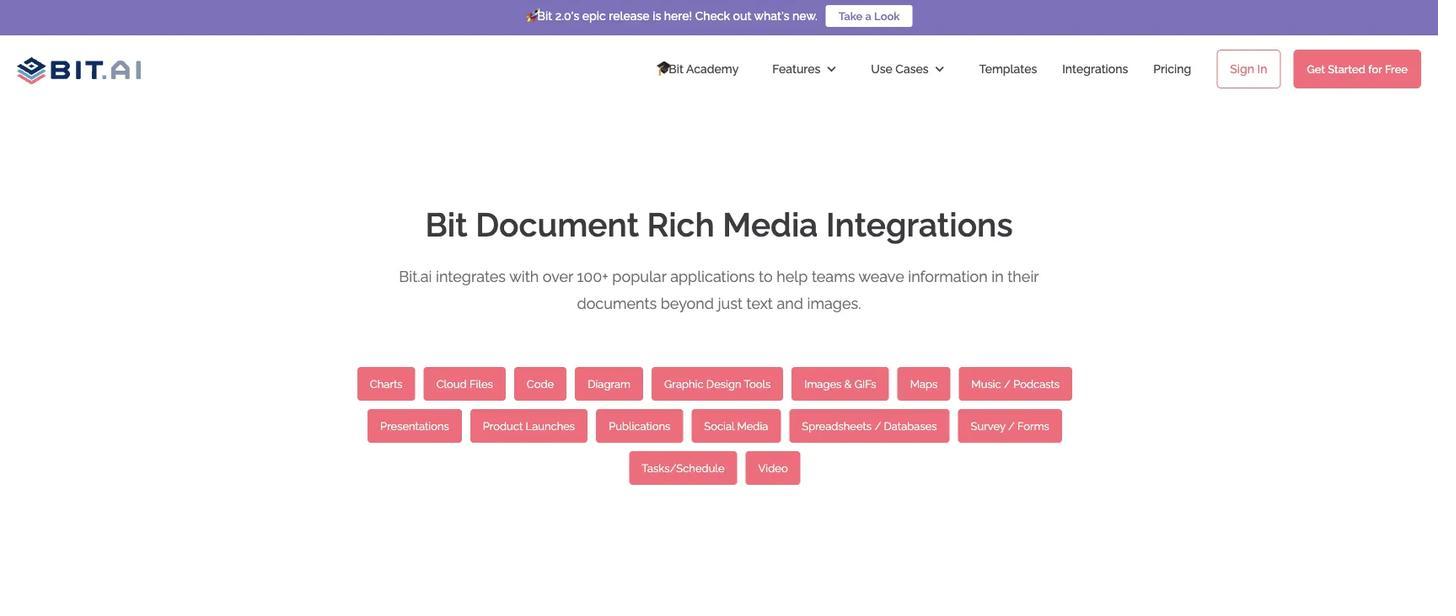 Task type: locate. For each thing, give the bounding box(es) containing it.
1 vertical spatial integrations
[[826, 206, 1013, 244]]

/
[[1004, 378, 1011, 391], [874, 420, 881, 433], [1008, 420, 1015, 433]]

tools
[[744, 378, 771, 391]]

diagram link
[[575, 368, 643, 401]]

bit
[[425, 206, 467, 244]]

product launches
[[483, 420, 575, 433]]

templates
[[979, 62, 1037, 76]]

social
[[704, 420, 734, 433]]

get
[[1307, 63, 1325, 75]]

release
[[609, 9, 650, 23]]

gifs
[[855, 378, 876, 391]]

their
[[1008, 268, 1039, 285]]

1 vertical spatial media
[[737, 420, 768, 433]]

information
[[908, 268, 988, 285]]

images
[[804, 378, 842, 391]]

🎓bit
[[657, 62, 684, 76]]

integrations
[[1062, 62, 1128, 76], [826, 206, 1013, 244]]

integrations up information
[[826, 206, 1013, 244]]

social media link
[[691, 410, 781, 443]]

launches
[[526, 420, 575, 433]]

sign in link
[[1217, 50, 1281, 89]]

0 vertical spatial integrations
[[1062, 62, 1128, 76]]

document
[[476, 206, 639, 244]]

media right social
[[737, 420, 768, 433]]

1 horizontal spatial integrations
[[1062, 62, 1128, 76]]

academy
[[686, 62, 739, 76]]

2.0's
[[555, 9, 579, 23]]

started
[[1328, 63, 1365, 75]]

integrations left pricing
[[1062, 62, 1128, 76]]

check
[[695, 9, 730, 23]]

product
[[483, 420, 523, 433]]

new.
[[792, 9, 817, 23]]

free
[[1385, 63, 1408, 75]]

🎓bit academy
[[657, 62, 739, 76]]

charts
[[370, 378, 403, 391]]

banner
[[0, 0, 1438, 103]]

sign
[[1230, 62, 1254, 76]]

cloud
[[436, 378, 467, 391]]

product launches link
[[470, 410, 588, 443]]

media
[[723, 206, 818, 244], [737, 420, 768, 433]]

presentations
[[380, 420, 449, 433]]

navigation
[[640, 44, 1438, 94]]

charts link
[[357, 368, 415, 401]]

in
[[1257, 62, 1267, 76]]

features button
[[756, 44, 854, 94]]

🚀bit
[[526, 9, 552, 23]]

bit logo image
[[17, 52, 141, 85]]

out
[[733, 9, 751, 23]]

navigation containing 🎓bit academy
[[640, 44, 1438, 94]]

/ left forms
[[1008, 420, 1015, 433]]

a
[[865, 10, 872, 22]]

graphic design tools link
[[652, 368, 783, 401]]

/ right music
[[1004, 378, 1011, 391]]

media up to
[[723, 206, 818, 244]]

features
[[772, 62, 820, 76]]

here!
[[664, 9, 692, 23]]

bit.ai integrates with over 100+ popular applications to help teams weave information in their documents beyond just text and images.
[[399, 268, 1039, 312]]

music
[[971, 378, 1001, 391]]

with
[[509, 268, 539, 285]]

presentations link
[[368, 410, 462, 443]]

banner containing 🚀bit 2.0's epic release is here! check out what's new.
[[0, 0, 1438, 103]]

social media
[[704, 420, 768, 433]]

video link
[[746, 452, 800, 486]]

help
[[777, 268, 808, 285]]

dropdown toggle image
[[826, 63, 837, 75]]

forms
[[1018, 420, 1049, 433]]

templates link
[[962, 44, 1054, 94]]

databases
[[884, 420, 937, 433]]

music / podcasts link
[[959, 368, 1072, 401]]

take a look
[[839, 10, 900, 22]]

teams
[[812, 268, 855, 285]]

for
[[1368, 63, 1382, 75]]

spreadsheets
[[802, 420, 872, 433]]

bit document rich media integrations
[[425, 206, 1013, 244]]

pricing
[[1153, 62, 1191, 76]]

cloud files link
[[424, 368, 506, 401]]

/ left 'databases'
[[874, 420, 881, 433]]

integrates
[[436, 268, 506, 285]]

documents
[[577, 295, 657, 312]]



Task type: vqa. For each thing, say whether or not it's contained in the screenshot.
OFFLINE. on the left bottom of the page
no



Task type: describe. For each thing, give the bounding box(es) containing it.
images.
[[807, 295, 861, 312]]

text
[[747, 295, 773, 312]]

and
[[777, 295, 803, 312]]

use cases
[[871, 62, 929, 76]]

tasks/schedule link
[[629, 452, 737, 486]]

/ for survey
[[1008, 420, 1015, 433]]

take a look link
[[826, 5, 912, 27]]

images & gifs link
[[792, 368, 889, 401]]

media inside social media link
[[737, 420, 768, 433]]

/ for spreadsheets
[[874, 420, 881, 433]]

survey
[[971, 420, 1005, 433]]

dropdown toggle image
[[934, 63, 945, 75]]

spreadsheets / databases link
[[789, 410, 950, 443]]

🎓bit academy link
[[640, 44, 756, 94]]

just
[[718, 295, 743, 312]]

graphic design tools
[[664, 378, 771, 391]]

files
[[469, 378, 493, 391]]

diagram
[[588, 378, 631, 391]]

applications
[[670, 268, 755, 285]]

use
[[871, 62, 893, 76]]

0 vertical spatial media
[[723, 206, 818, 244]]

graphic
[[664, 378, 703, 391]]

design
[[706, 378, 741, 391]]

code
[[527, 378, 554, 391]]

video
[[758, 462, 788, 475]]

🚀bit 2.0's epic release is here! check out what's new.
[[526, 9, 817, 23]]

music / podcasts
[[971, 378, 1060, 391]]

pricing link
[[1137, 44, 1208, 94]]

/ for music
[[1004, 378, 1011, 391]]

rich
[[647, 206, 715, 244]]

popular
[[612, 268, 666, 285]]

tasks/schedule
[[642, 462, 725, 475]]

what's
[[754, 9, 789, 23]]

over
[[543, 268, 573, 285]]

use cases button
[[854, 44, 962, 94]]

weave
[[859, 268, 904, 285]]

publications
[[609, 420, 670, 433]]

&
[[844, 378, 852, 391]]

maps link
[[897, 368, 950, 401]]

publications link
[[596, 410, 683, 443]]

get started for free
[[1307, 63, 1408, 75]]

images & gifs
[[804, 378, 876, 391]]

integrations inside integrations link
[[1062, 62, 1128, 76]]

sign in
[[1230, 62, 1267, 76]]

0 horizontal spatial integrations
[[826, 206, 1013, 244]]

code link
[[514, 368, 567, 401]]

maps
[[910, 378, 938, 391]]

cloud files
[[436, 378, 493, 391]]

bit.ai
[[399, 268, 432, 285]]

in
[[992, 268, 1004, 285]]

survey / forms link
[[958, 410, 1062, 443]]

cases
[[896, 62, 929, 76]]

epic
[[582, 9, 606, 23]]

look
[[874, 10, 900, 22]]

podcasts
[[1013, 378, 1060, 391]]

to
[[759, 268, 773, 285]]

take
[[839, 10, 863, 22]]

get started for free link
[[1294, 50, 1421, 89]]

integrations link
[[1054, 44, 1137, 94]]

beyond
[[661, 295, 714, 312]]

is
[[653, 9, 661, 23]]

survey / forms
[[971, 420, 1049, 433]]



